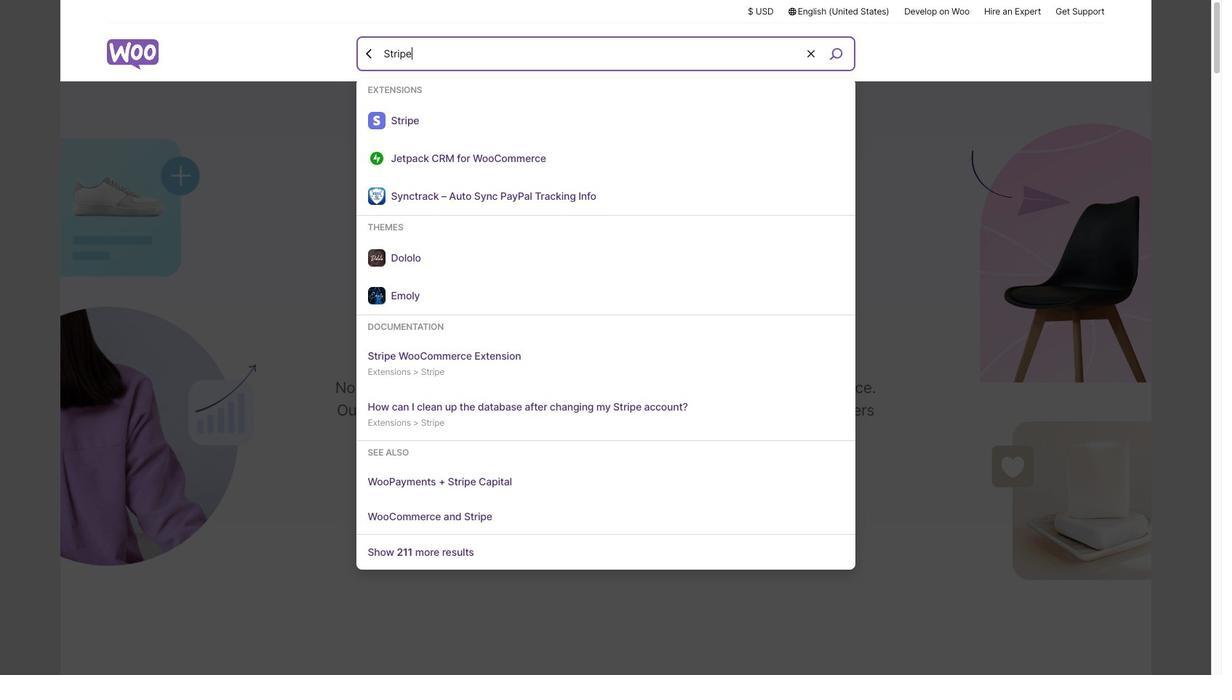 Task type: vqa. For each thing, say whether or not it's contained in the screenshot.
1st group from the bottom of the page
yes



Task type: describe. For each thing, give the bounding box(es) containing it.
Find extensions, themes, guides, and more… search field
[[380, 39, 805, 69]]



Task type: locate. For each thing, give the bounding box(es) containing it.
list box
[[356, 84, 855, 570]]

4 group from the top
[[356, 447, 855, 535]]

2 group from the top
[[356, 222, 855, 316]]

close search image
[[362, 46, 376, 61]]

1 group from the top
[[356, 84, 855, 216]]

None search field
[[356, 36, 855, 570]]

group
[[356, 84, 855, 216], [356, 222, 855, 316], [356, 322, 855, 442], [356, 447, 855, 535]]

3 group from the top
[[356, 322, 855, 442]]



